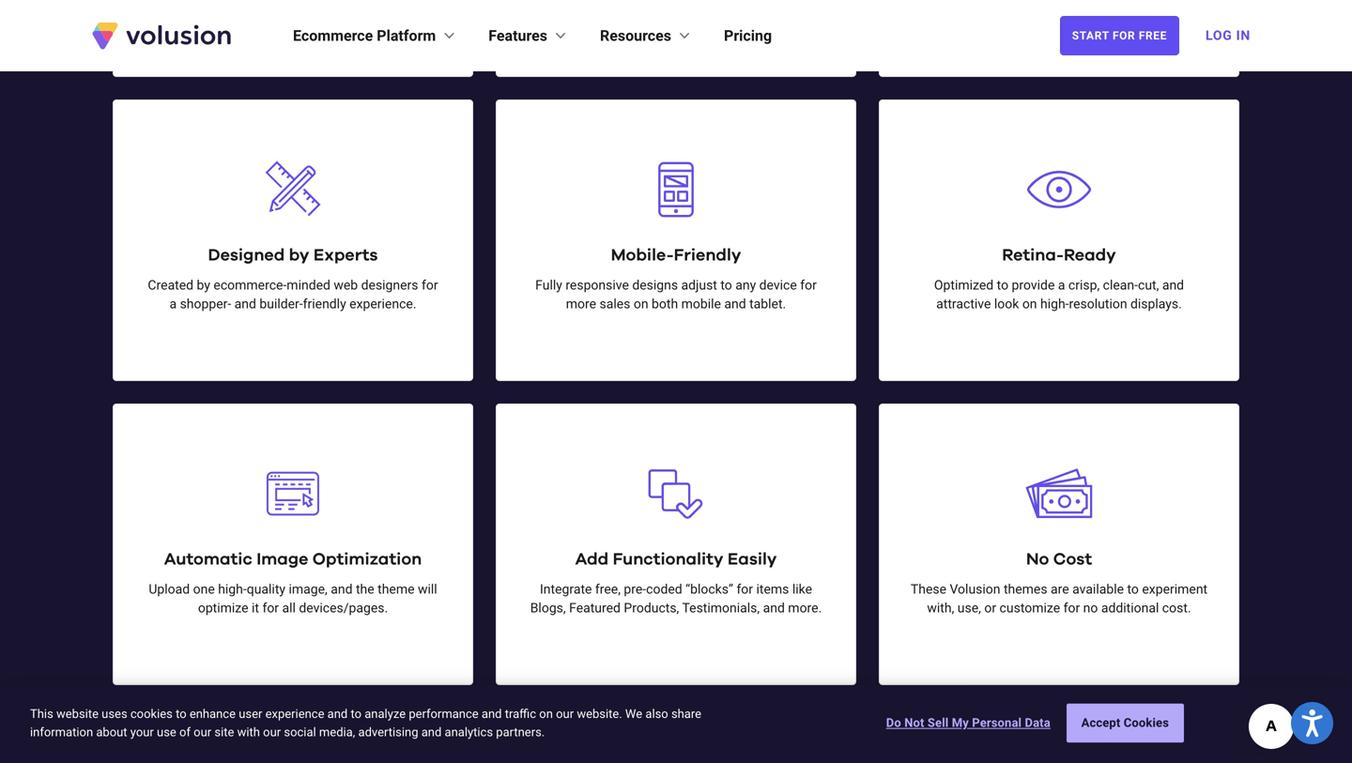 Task type: describe. For each thing, give the bounding box(es) containing it.
and inside optimized to provide a crisp, clean-cut, and attractive look on high-resolution displays.
[[1163, 278, 1185, 293]]

and left the "traffic"
[[482, 707, 502, 721]]

cost
[[1054, 552, 1093, 569]]

image,
[[289, 582, 328, 598]]

blogs,
[[531, 601, 566, 616]]

both
[[652, 297, 678, 312]]

upload
[[149, 582, 190, 598]]

for inside created by ecommerce-minded web designers for a shopper- and builder-friendly experience.
[[422, 278, 438, 293]]

website
[[56, 707, 99, 721]]

devices/pages.
[[299, 601, 388, 616]]

it
[[252, 601, 259, 616]]

a inside optimized to provide a crisp, clean-cut, and attractive look on high-resolution displays.
[[1059, 278, 1066, 293]]

to up media,
[[351, 707, 362, 721]]

sales
[[600, 297, 631, 312]]

will
[[418, 582, 438, 598]]

optimize
[[198, 601, 249, 616]]

free
[[1139, 29, 1168, 42]]

upload one high-quality image, and the theme will optimize it for all devices/pages.
[[149, 582, 438, 616]]

additional
[[1102, 601, 1160, 616]]

sell
[[928, 717, 949, 731]]

for inside integrate free, pre-coded "blocks" for items like blogs, featured products, testimonials, and more.
[[737, 582, 753, 598]]

features button
[[489, 24, 570, 47]]

log in
[[1206, 28, 1251, 43]]

user
[[239, 707, 262, 721]]

not
[[905, 717, 925, 731]]

responsive
[[566, 278, 629, 293]]

ecommerce
[[293, 27, 373, 45]]

data
[[1025, 717, 1051, 731]]

no cost
[[1027, 552, 1093, 569]]

web
[[334, 278, 358, 293]]

"blocks"
[[686, 582, 734, 598]]

designed
[[208, 247, 285, 264]]

resources
[[600, 27, 672, 45]]

clean-
[[1104, 278, 1139, 293]]

theme
[[378, 582, 415, 598]]

for
[[1113, 29, 1136, 42]]

information
[[30, 726, 93, 740]]

for inside upload one high-quality image, and the theme will optimize it for all devices/pages.
[[263, 601, 279, 616]]

like
[[793, 582, 813, 598]]

platform
[[377, 27, 436, 45]]

about
[[96, 726, 127, 740]]

to inside these volusion themes are available to experiment with, use, or customize for no additional cost.
[[1128, 582, 1139, 598]]

mobile-friendly
[[611, 247, 742, 264]]

tablet.
[[750, 297, 787, 312]]

pricing link
[[724, 24, 772, 47]]

accept cookies
[[1082, 717, 1170, 731]]

image
[[257, 552, 309, 569]]

pricing
[[724, 27, 772, 45]]

partners.
[[496, 726, 545, 740]]

on for retina-ready
[[1023, 297, 1038, 312]]

fully
[[536, 278, 563, 293]]

your
[[130, 726, 154, 740]]

ecommerce platform button
[[293, 24, 459, 47]]

the
[[356, 582, 375, 598]]

designs
[[633, 278, 678, 293]]

also
[[646, 707, 669, 721]]

share
[[672, 707, 702, 721]]

look
[[995, 297, 1020, 312]]

adjust
[[682, 278, 718, 293]]

accept cookies button
[[1067, 704, 1184, 743]]

are
[[1051, 582, 1070, 598]]

these volusion themes are available to experiment with, use, or customize for no additional cost.
[[911, 582, 1208, 616]]

quality
[[247, 582, 286, 598]]

traffic
[[505, 707, 537, 721]]

all
[[282, 601, 296, 616]]

this website uses cookies to enhance user experience and to analyze performance and traffic on our website. we also share information about your use of our site with our social media, advertising and analytics partners.
[[30, 707, 702, 740]]

advertising
[[358, 726, 419, 740]]

any
[[736, 278, 756, 293]]

easily
[[728, 552, 777, 569]]

crisp,
[[1069, 278, 1100, 293]]



Task type: vqa. For each thing, say whether or not it's contained in the screenshot.
you inside 'Legal Made Simple - All The Legal Help You Need. Anytime. Anywhere.'
no



Task type: locate. For each thing, give the bounding box(es) containing it.
mobile
[[682, 297, 721, 312]]

for left no
[[1064, 601, 1081, 616]]

a left "crisp,"
[[1059, 278, 1066, 293]]

experience
[[266, 707, 325, 721]]

cut,
[[1139, 278, 1160, 293]]

no
[[1084, 601, 1099, 616]]

personal
[[973, 717, 1022, 731]]

and inside upload one high-quality image, and the theme will optimize it for all devices/pages.
[[331, 582, 353, 598]]

privacy alert dialog
[[0, 687, 1353, 764]]

add
[[575, 552, 609, 569]]

and down items
[[763, 601, 785, 616]]

ecommerce platform
[[293, 27, 436, 45]]

products,
[[624, 601, 680, 616]]

add functionality easily
[[575, 552, 777, 569]]

one
[[193, 582, 215, 598]]

on inside optimized to provide a crisp, clean-cut, and attractive look on high-resolution displays.
[[1023, 297, 1038, 312]]

performance
[[409, 707, 479, 721]]

high- inside upload one high-quality image, and the theme will optimize it for all devices/pages.
[[218, 582, 247, 598]]

2 horizontal spatial on
[[1023, 297, 1038, 312]]

1 vertical spatial high-
[[218, 582, 247, 598]]

we
[[626, 707, 643, 721]]

free,
[[596, 582, 621, 598]]

accept
[[1082, 717, 1121, 731]]

0 vertical spatial high-
[[1041, 297, 1070, 312]]

media,
[[319, 726, 355, 740]]

high- down provide
[[1041, 297, 1070, 312]]

optimized to provide a crisp, clean-cut, and attractive look on high-resolution displays.
[[935, 278, 1185, 312]]

high-
[[1041, 297, 1070, 312], [218, 582, 247, 598]]

uses
[[102, 707, 127, 721]]

0 horizontal spatial by
[[197, 278, 210, 293]]

device
[[760, 278, 797, 293]]

by up shopper-
[[197, 278, 210, 293]]

to up of
[[176, 707, 187, 721]]

for right designers
[[422, 278, 438, 293]]

ecommerce-
[[214, 278, 287, 293]]

0 horizontal spatial our
[[194, 726, 212, 740]]

and inside 'fully responsive designs adjust to any device for more sales on both mobile and tablet.'
[[725, 297, 747, 312]]

automatic
[[164, 552, 253, 569]]

and down ecommerce-
[[235, 297, 256, 312]]

0 horizontal spatial on
[[540, 707, 553, 721]]

on down the designs
[[634, 297, 649, 312]]

resolution
[[1070, 297, 1128, 312]]

optimized
[[935, 278, 994, 293]]

provide
[[1012, 278, 1055, 293]]

to up additional
[[1128, 582, 1139, 598]]

integrate
[[540, 582, 592, 598]]

1 vertical spatial by
[[197, 278, 210, 293]]

log
[[1206, 28, 1233, 43]]

use
[[157, 726, 176, 740]]

customize
[[1000, 601, 1061, 616]]

enhance
[[190, 707, 236, 721]]

automatic image optimization
[[164, 552, 422, 569]]

on right the "traffic"
[[540, 707, 553, 721]]

0 horizontal spatial high-
[[218, 582, 247, 598]]

for inside these volusion themes are available to experiment with, use, or customize for no additional cost.
[[1064, 601, 1081, 616]]

retina-ready
[[1003, 247, 1117, 264]]

items
[[757, 582, 790, 598]]

to inside 'fully responsive designs adjust to any device for more sales on both mobile and tablet.'
[[721, 278, 733, 293]]

0 horizontal spatial a
[[170, 297, 177, 312]]

our right with in the bottom left of the page
[[263, 726, 281, 740]]

by up the minded
[[289, 247, 310, 264]]

for right the device at the top right of page
[[801, 278, 817, 293]]

start for free link
[[1060, 16, 1180, 55]]

by for designed
[[289, 247, 310, 264]]

our right of
[[194, 726, 212, 740]]

testimonials,
[[683, 601, 760, 616]]

use,
[[958, 601, 982, 616]]

1 horizontal spatial on
[[634, 297, 649, 312]]

on for mobile-friendly
[[634, 297, 649, 312]]

fully responsive designs adjust to any device for more sales on both mobile and tablet.
[[536, 278, 817, 312]]

a
[[1059, 278, 1066, 293], [170, 297, 177, 312]]

to left any
[[721, 278, 733, 293]]

cookies
[[1124, 717, 1170, 731]]

for inside 'fully responsive designs adjust to any device for more sales on both mobile and tablet.'
[[801, 278, 817, 293]]

no
[[1027, 552, 1050, 569]]

log in link
[[1195, 15, 1263, 56]]

0 vertical spatial by
[[289, 247, 310, 264]]

experts
[[314, 247, 378, 264]]

this
[[30, 707, 53, 721]]

and right cut,
[[1163, 278, 1185, 293]]

friendly
[[674, 247, 742, 264]]

minded
[[287, 278, 331, 293]]

for
[[422, 278, 438, 293], [801, 278, 817, 293], [737, 582, 753, 598], [263, 601, 279, 616], [1064, 601, 1081, 616]]

for right the it
[[263, 601, 279, 616]]

open accessibe: accessibility options, statement and help image
[[1302, 710, 1323, 738]]

cookies
[[130, 707, 173, 721]]

on
[[634, 297, 649, 312], [1023, 297, 1038, 312], [540, 707, 553, 721]]

by for created
[[197, 278, 210, 293]]

and down performance at the bottom left
[[422, 726, 442, 740]]

1 horizontal spatial by
[[289, 247, 310, 264]]

friendly
[[303, 297, 346, 312]]

high- inside optimized to provide a crisp, clean-cut, and attractive look on high-resolution displays.
[[1041, 297, 1070, 312]]

for left items
[[737, 582, 753, 598]]

available
[[1073, 582, 1125, 598]]

0 vertical spatial a
[[1059, 278, 1066, 293]]

to up look
[[997, 278, 1009, 293]]

with,
[[928, 601, 955, 616]]

with
[[237, 726, 260, 740]]

more
[[566, 297, 597, 312]]

designers
[[361, 278, 419, 293]]

pre-
[[624, 582, 647, 598]]

site
[[215, 726, 234, 740]]

created by ecommerce-minded web designers for a shopper- and builder-friendly experience.
[[148, 278, 438, 312]]

1 vertical spatial a
[[170, 297, 177, 312]]

do
[[887, 717, 902, 731]]

1 horizontal spatial our
[[263, 726, 281, 740]]

to
[[721, 278, 733, 293], [997, 278, 1009, 293], [1128, 582, 1139, 598], [176, 707, 187, 721], [351, 707, 362, 721]]

and up devices/pages.
[[331, 582, 353, 598]]

on inside this website uses cookies to enhance user experience and to analyze performance and traffic on our website. we also share information about your use of our site with our social media, advertising and analytics partners.
[[540, 707, 553, 721]]

and down any
[[725, 297, 747, 312]]

a down the created
[[170, 297, 177, 312]]

high- up optimize
[[218, 582, 247, 598]]

displays.
[[1131, 297, 1183, 312]]

social
[[284, 726, 316, 740]]

themes
[[1004, 582, 1048, 598]]

start for free
[[1073, 29, 1168, 42]]

on down provide
[[1023, 297, 1038, 312]]

and up media,
[[328, 707, 348, 721]]

cost.
[[1163, 601, 1192, 616]]

functionality
[[613, 552, 724, 569]]

2 horizontal spatial our
[[556, 707, 574, 721]]

do not sell my personal data button
[[887, 705, 1051, 742]]

on inside 'fully responsive designs adjust to any device for more sales on both mobile and tablet.'
[[634, 297, 649, 312]]

or
[[985, 601, 997, 616]]

to inside optimized to provide a crisp, clean-cut, and attractive look on high-resolution displays.
[[997, 278, 1009, 293]]

our left the website.
[[556, 707, 574, 721]]

and inside created by ecommerce-minded web designers for a shopper- and builder-friendly experience.
[[235, 297, 256, 312]]

ready
[[1064, 247, 1117, 264]]

and inside integrate free, pre-coded "blocks" for items like blogs, featured products, testimonials, and more.
[[763, 601, 785, 616]]

a inside created by ecommerce-minded web designers for a shopper- and builder-friendly experience.
[[170, 297, 177, 312]]

mobile-
[[611, 247, 674, 264]]

by inside created by ecommerce-minded web designers for a shopper- and builder-friendly experience.
[[197, 278, 210, 293]]

more.
[[789, 601, 822, 616]]

analyze
[[365, 707, 406, 721]]

1 horizontal spatial a
[[1059, 278, 1066, 293]]

1 horizontal spatial high-
[[1041, 297, 1070, 312]]

experience.
[[350, 297, 417, 312]]

featured
[[569, 601, 621, 616]]



